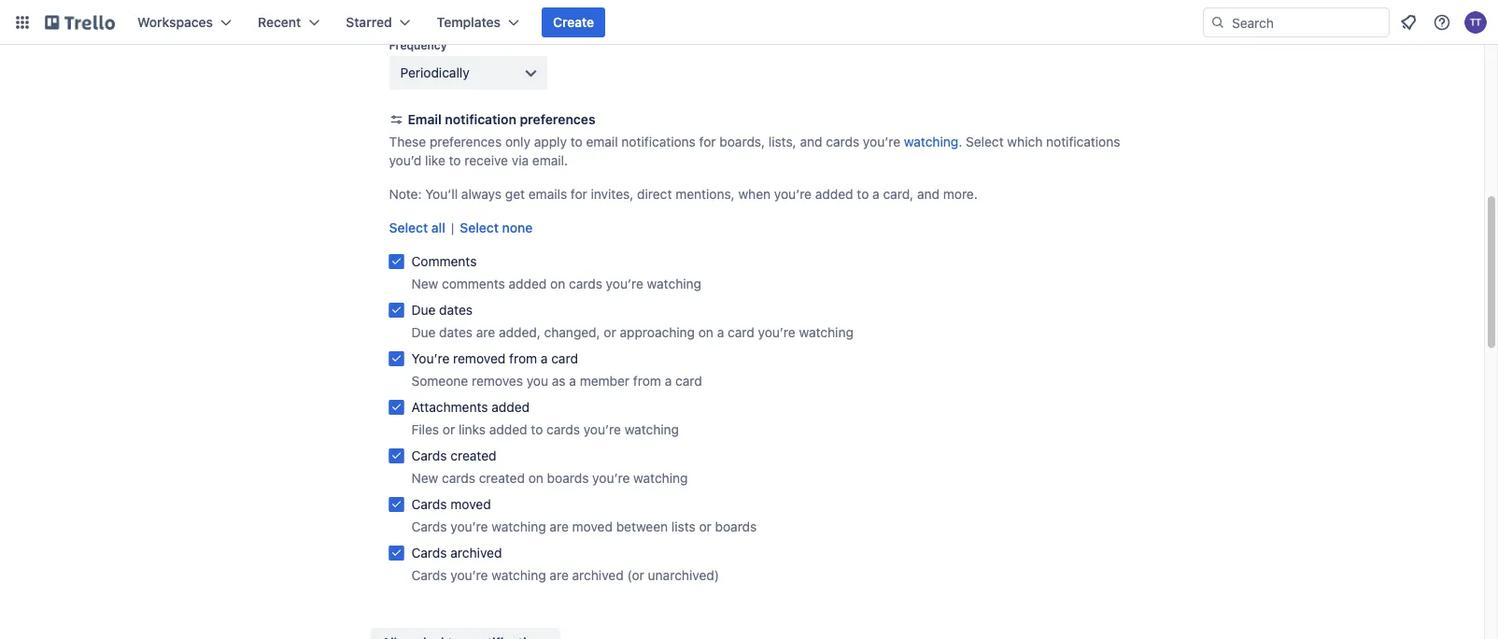 Task type: locate. For each thing, give the bounding box(es) containing it.
templates
[[437, 14, 501, 30]]

0 horizontal spatial archived
[[451, 545, 502, 561]]

card down approaching at the bottom
[[676, 373, 703, 389]]

new cards created on boards you're watching
[[412, 471, 688, 486]]

select all | select none
[[389, 220, 533, 235]]

you
[[527, 373, 549, 389]]

2 vertical spatial are
[[550, 568, 569, 583]]

0 vertical spatial on
[[551, 276, 566, 292]]

2 horizontal spatial select
[[966, 134, 1004, 150]]

for left boards,
[[700, 134, 716, 150]]

are for cards moved
[[550, 519, 569, 535]]

new down the cards created
[[412, 471, 439, 486]]

0 horizontal spatial boards
[[547, 471, 589, 486]]

2 dates from the top
[[439, 325, 473, 340]]

dates for due dates
[[439, 302, 473, 318]]

to right like
[[449, 153, 461, 168]]

boards,
[[720, 134, 765, 150]]

preferences
[[520, 112, 596, 127], [430, 134, 502, 150]]

on right approaching at the bottom
[[699, 325, 714, 340]]

are up removed at left
[[476, 325, 495, 340]]

on for boards
[[529, 471, 544, 486]]

0 vertical spatial from
[[509, 351, 537, 366]]

cards for cards created
[[412, 448, 447, 463]]

boards
[[547, 471, 589, 486], [715, 519, 757, 535]]

are down cards you're watching are moved between lists or boards
[[550, 568, 569, 583]]

archived down cards moved
[[451, 545, 502, 561]]

on down files or links added to cards you're watching at bottom left
[[529, 471, 544, 486]]

preferences down notification
[[430, 134, 502, 150]]

cards right lists,
[[826, 134, 860, 150]]

1 horizontal spatial or
[[604, 325, 617, 340]]

notifications inside the . select which notifications you'd like to receive via email.
[[1047, 134, 1121, 150]]

emails
[[529, 186, 567, 202]]

watching
[[904, 134, 959, 150], [647, 276, 702, 292], [799, 325, 854, 340], [625, 422, 679, 437], [634, 471, 688, 486], [492, 519, 546, 535], [492, 568, 546, 583]]

0 horizontal spatial moved
[[451, 497, 491, 512]]

links
[[459, 422, 486, 437]]

select left all on the left top of the page
[[389, 220, 428, 235]]

new
[[412, 276, 439, 292], [412, 471, 439, 486]]

0 vertical spatial boards
[[547, 471, 589, 486]]

you'd
[[389, 153, 422, 168]]

card
[[728, 325, 755, 340], [552, 351, 578, 366], [676, 373, 703, 389]]

0 horizontal spatial card
[[552, 351, 578, 366]]

or down attachments
[[443, 422, 455, 437]]

starred
[[346, 14, 392, 30]]

1 new from the top
[[412, 276, 439, 292]]

changed,
[[544, 325, 601, 340]]

select right .
[[966, 134, 1004, 150]]

added up the added,
[[509, 276, 547, 292]]

to inside the . select which notifications you'd like to receive via email.
[[449, 153, 461, 168]]

new for new comments added on cards you're watching
[[412, 276, 439, 292]]

1 horizontal spatial notifications
[[1047, 134, 1121, 150]]

1 vertical spatial new
[[412, 471, 439, 486]]

1 vertical spatial and
[[918, 186, 940, 202]]

0 horizontal spatial select
[[389, 220, 428, 235]]

0 vertical spatial and
[[800, 134, 823, 150]]

1 cards from the top
[[412, 448, 447, 463]]

workspaces button
[[126, 7, 243, 37]]

always
[[462, 186, 502, 202]]

a left card,
[[873, 186, 880, 202]]

. select which notifications you'd like to receive via email.
[[389, 134, 1121, 168]]

created down the cards created
[[479, 471, 525, 486]]

a right as
[[569, 373, 577, 389]]

dates for due dates are added, changed, or approaching on a card you're watching
[[439, 325, 473, 340]]

3 cards from the top
[[412, 519, 447, 535]]

for
[[700, 134, 716, 150], [571, 186, 588, 202]]

0 vertical spatial created
[[451, 448, 497, 463]]

1 vertical spatial due
[[412, 325, 436, 340]]

and
[[800, 134, 823, 150], [918, 186, 940, 202]]

dates
[[439, 302, 473, 318], [439, 325, 473, 340]]

or right 'lists'
[[699, 519, 712, 535]]

2 horizontal spatial or
[[699, 519, 712, 535]]

on up changed,
[[551, 276, 566, 292]]

boards up cards you're watching are moved between lists or boards
[[547, 471, 589, 486]]

1 horizontal spatial archived
[[572, 568, 624, 583]]

comments
[[442, 276, 505, 292]]

added
[[816, 186, 854, 202], [509, 276, 547, 292], [492, 399, 530, 415], [489, 422, 528, 437]]

added,
[[499, 325, 541, 340]]

0 horizontal spatial or
[[443, 422, 455, 437]]

0 horizontal spatial for
[[571, 186, 588, 202]]

or right changed,
[[604, 325, 617, 340]]

1 vertical spatial preferences
[[430, 134, 502, 150]]

boards right 'lists'
[[715, 519, 757, 535]]

and right card,
[[918, 186, 940, 202]]

get
[[505, 186, 525, 202]]

preferences up apply
[[520, 112, 596, 127]]

select right |
[[460, 220, 499, 235]]

a
[[873, 186, 880, 202], [717, 325, 725, 340], [541, 351, 548, 366], [569, 373, 577, 389], [665, 373, 672, 389]]

1 horizontal spatial preferences
[[520, 112, 596, 127]]

due
[[412, 302, 436, 318], [412, 325, 436, 340]]

cards
[[412, 448, 447, 463], [412, 497, 447, 512], [412, 519, 447, 535], [412, 545, 447, 561], [412, 568, 447, 583]]

new comments added on cards you're watching
[[412, 276, 702, 292]]

to
[[571, 134, 583, 150], [449, 153, 461, 168], [857, 186, 869, 202], [531, 422, 543, 437]]

removes
[[472, 373, 523, 389]]

these
[[389, 134, 426, 150]]

2 vertical spatial on
[[529, 471, 544, 486]]

1 due from the top
[[412, 302, 436, 318]]

5 cards from the top
[[412, 568, 447, 583]]

moved
[[451, 497, 491, 512], [572, 519, 613, 535]]

2 notifications from the left
[[1047, 134, 1121, 150]]

1 vertical spatial for
[[571, 186, 588, 202]]

2 cards from the top
[[412, 497, 447, 512]]

0 vertical spatial preferences
[[520, 112, 596, 127]]

notifications
[[622, 134, 696, 150], [1047, 134, 1121, 150]]

archived
[[451, 545, 502, 561], [572, 568, 624, 583]]

1 vertical spatial card
[[552, 351, 578, 366]]

approaching
[[620, 325, 695, 340]]

comments
[[412, 254, 477, 269]]

cards
[[826, 134, 860, 150], [569, 276, 603, 292], [547, 422, 580, 437], [442, 471, 476, 486]]

cards for cards archived
[[412, 545, 447, 561]]

dates down "comments"
[[439, 302, 473, 318]]

someone removes you as a member from a card
[[412, 373, 703, 389]]

1 vertical spatial dates
[[439, 325, 473, 340]]

added right links
[[489, 422, 528, 437]]

notifications right which
[[1047, 134, 1121, 150]]

you'll
[[425, 186, 458, 202]]

new down comments
[[412, 276, 439, 292]]

0 vertical spatial due
[[412, 302, 436, 318]]

0 vertical spatial dates
[[439, 302, 473, 318]]

email
[[408, 112, 442, 127]]

create
[[553, 14, 594, 30]]

1 vertical spatial from
[[633, 373, 662, 389]]

due for due dates are added, changed, or approaching on a card you're watching
[[412, 325, 436, 340]]

card up as
[[552, 351, 578, 366]]

terry turtle (terryturtle) image
[[1465, 11, 1488, 34]]

and right lists,
[[800, 134, 823, 150]]

moved up "cards archived"
[[451, 497, 491, 512]]

cards created
[[412, 448, 497, 463]]

1 vertical spatial or
[[443, 422, 455, 437]]

added down removes on the left
[[492, 399, 530, 415]]

or
[[604, 325, 617, 340], [443, 422, 455, 437], [699, 519, 712, 535]]

2 due from the top
[[412, 325, 436, 340]]

1 horizontal spatial on
[[551, 276, 566, 292]]

due for due dates
[[412, 302, 436, 318]]

2 horizontal spatial card
[[728, 325, 755, 340]]

dates down "due dates"
[[439, 325, 473, 340]]

lists
[[672, 519, 696, 535]]

are
[[476, 325, 495, 340], [550, 519, 569, 535], [550, 568, 569, 583]]

2 vertical spatial or
[[699, 519, 712, 535]]

created down links
[[451, 448, 497, 463]]

from right 'member'
[[633, 373, 662, 389]]

1 vertical spatial moved
[[572, 519, 613, 535]]

you're
[[863, 134, 901, 150], [775, 186, 812, 202], [606, 276, 644, 292], [758, 325, 796, 340], [584, 422, 621, 437], [593, 471, 630, 486], [451, 519, 488, 535], [451, 568, 488, 583]]

0 horizontal spatial notifications
[[622, 134, 696, 150]]

notifications up the direct
[[622, 134, 696, 150]]

0 horizontal spatial on
[[529, 471, 544, 486]]

watching link
[[904, 134, 959, 150]]

are up cards you're watching are archived (or unarchived)
[[550, 519, 569, 535]]

1 vertical spatial are
[[550, 519, 569, 535]]

0 vertical spatial new
[[412, 276, 439, 292]]

templates button
[[426, 7, 531, 37]]

1 vertical spatial archived
[[572, 568, 624, 583]]

someone
[[412, 373, 468, 389]]

cards down as
[[547, 422, 580, 437]]

0 vertical spatial or
[[604, 325, 617, 340]]

1 vertical spatial boards
[[715, 519, 757, 535]]

archived left (or
[[572, 568, 624, 583]]

a up you
[[541, 351, 548, 366]]

created
[[451, 448, 497, 463], [479, 471, 525, 486]]

1 dates from the top
[[439, 302, 473, 318]]

1 vertical spatial created
[[479, 471, 525, 486]]

removed
[[453, 351, 506, 366]]

moved left between
[[572, 519, 613, 535]]

2 new from the top
[[412, 471, 439, 486]]

on
[[551, 276, 566, 292], [699, 325, 714, 340], [529, 471, 544, 486]]

like
[[425, 153, 446, 168]]

2 vertical spatial card
[[676, 373, 703, 389]]

to down you
[[531, 422, 543, 437]]

4 cards from the top
[[412, 545, 447, 561]]

card right approaching at the bottom
[[728, 325, 755, 340]]

2 horizontal spatial on
[[699, 325, 714, 340]]

1 horizontal spatial from
[[633, 373, 662, 389]]

member
[[580, 373, 630, 389]]

for right emails
[[571, 186, 588, 202]]

0 vertical spatial for
[[700, 134, 716, 150]]

select
[[966, 134, 1004, 150], [389, 220, 428, 235], [460, 220, 499, 235]]

from down the added,
[[509, 351, 537, 366]]



Task type: vqa. For each thing, say whether or not it's contained in the screenshot.


Task type: describe. For each thing, give the bounding box(es) containing it.
on for cards
[[551, 276, 566, 292]]

1 horizontal spatial card
[[676, 373, 703, 389]]

0 horizontal spatial preferences
[[430, 134, 502, 150]]

note:
[[389, 186, 422, 202]]

1 vertical spatial on
[[699, 325, 714, 340]]

Search field
[[1226, 8, 1390, 36]]

to left card,
[[857, 186, 869, 202]]

none
[[502, 220, 533, 235]]

cards for cards you're watching are archived (or unarchived)
[[412, 568, 447, 583]]

0 vertical spatial are
[[476, 325, 495, 340]]

email notification preferences
[[408, 112, 596, 127]]

more.
[[944, 186, 978, 202]]

note: you'll always get emails for invites, direct mentions, when you're added to a card, and more.
[[389, 186, 978, 202]]

cards for cards moved
[[412, 497, 447, 512]]

select inside the . select which notifications you'd like to receive via email.
[[966, 134, 1004, 150]]

via
[[512, 153, 529, 168]]

0 vertical spatial archived
[[451, 545, 502, 561]]

which
[[1008, 134, 1043, 150]]

card,
[[884, 186, 914, 202]]

1 horizontal spatial boards
[[715, 519, 757, 535]]

added left card,
[[816, 186, 854, 202]]

open information menu image
[[1433, 13, 1452, 32]]

cards you're watching are moved between lists or boards
[[412, 519, 757, 535]]

these preferences only apply to email notifications for boards, lists, and cards you're watching
[[389, 134, 959, 150]]

select all button
[[389, 219, 446, 237]]

1 horizontal spatial moved
[[572, 519, 613, 535]]

a right approaching at the bottom
[[717, 325, 725, 340]]

(or
[[627, 568, 645, 583]]

files or links added to cards you're watching
[[412, 422, 679, 437]]

0 vertical spatial card
[[728, 325, 755, 340]]

to left email
[[571, 134, 583, 150]]

1 horizontal spatial select
[[460, 220, 499, 235]]

new for new cards created on boards you're watching
[[412, 471, 439, 486]]

attachments
[[412, 399, 488, 415]]

email.
[[533, 153, 568, 168]]

0 horizontal spatial and
[[800, 134, 823, 150]]

0 horizontal spatial from
[[509, 351, 537, 366]]

you're removed from a card
[[412, 351, 578, 366]]

.
[[959, 134, 963, 150]]

all
[[432, 220, 446, 235]]

cards for cards you're watching are moved between lists or boards
[[412, 519, 447, 535]]

frequency
[[389, 38, 447, 51]]

a down approaching at the bottom
[[665, 373, 672, 389]]

cards archived
[[412, 545, 502, 561]]

recent button
[[247, 7, 331, 37]]

mentions,
[[676, 186, 735, 202]]

1 horizontal spatial and
[[918, 186, 940, 202]]

periodically
[[400, 65, 470, 80]]

attachments added
[[412, 399, 530, 415]]

recent
[[258, 14, 301, 30]]

create button
[[542, 7, 606, 37]]

as
[[552, 373, 566, 389]]

direct
[[637, 186, 672, 202]]

back to home image
[[45, 7, 115, 37]]

primary element
[[0, 0, 1499, 45]]

cards moved
[[412, 497, 491, 512]]

1 notifications from the left
[[622, 134, 696, 150]]

cards down the cards created
[[442, 471, 476, 486]]

when
[[739, 186, 771, 202]]

lists,
[[769, 134, 797, 150]]

unarchived)
[[648, 568, 720, 583]]

due dates are added, changed, or approaching on a card you're watching
[[412, 325, 854, 340]]

apply
[[534, 134, 567, 150]]

between
[[617, 519, 668, 535]]

invites,
[[591, 186, 634, 202]]

files
[[412, 422, 439, 437]]

only
[[506, 134, 531, 150]]

due dates
[[412, 302, 473, 318]]

you're
[[412, 351, 450, 366]]

are for cards archived
[[550, 568, 569, 583]]

cards up changed,
[[569, 276, 603, 292]]

1 horizontal spatial for
[[700, 134, 716, 150]]

starred button
[[335, 7, 422, 37]]

email
[[586, 134, 618, 150]]

receive
[[465, 153, 508, 168]]

|
[[451, 220, 454, 235]]

select none button
[[460, 219, 533, 237]]

workspaces
[[137, 14, 213, 30]]

notification
[[445, 112, 517, 127]]

0 notifications image
[[1398, 11, 1420, 34]]

search image
[[1211, 15, 1226, 30]]

cards you're watching are archived (or unarchived)
[[412, 568, 720, 583]]

0 vertical spatial moved
[[451, 497, 491, 512]]



